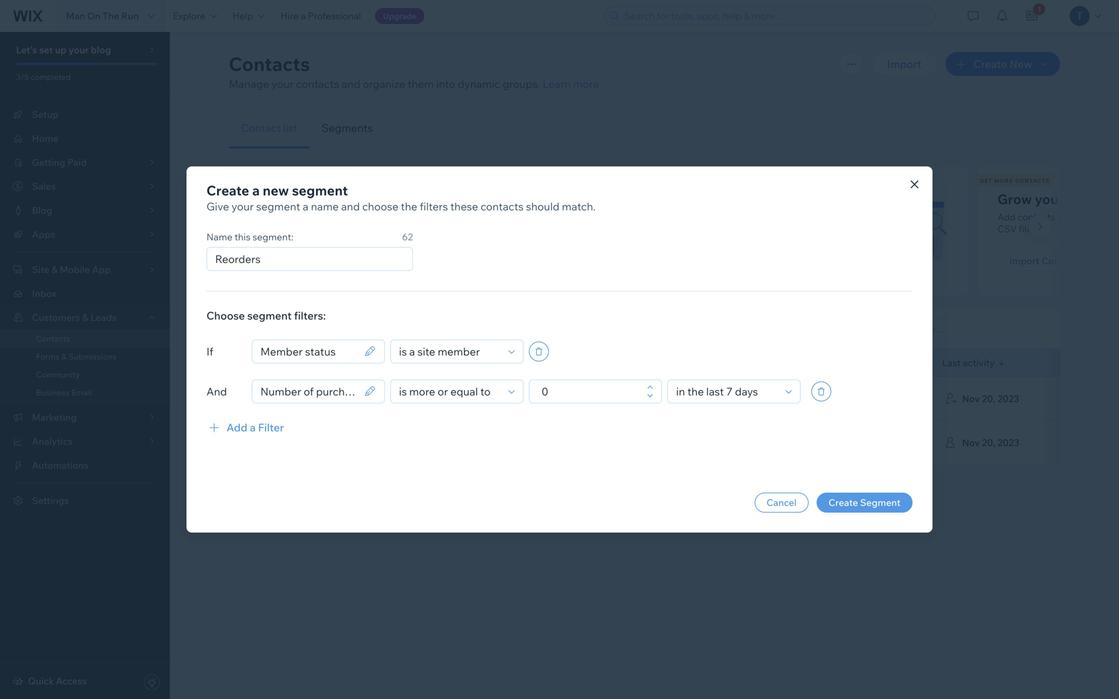 Task type: describe. For each thing, give the bounding box(es) containing it.
site
[[249, 211, 266, 223]]

automations
[[32, 460, 89, 471]]

name for name this segment:
[[207, 231, 233, 243]]

2 vertical spatial segment
[[247, 309, 292, 323]]

contacts inside contacts manage your contacts and organize them into dynamic groups. learn more
[[296, 77, 339, 91]]

set
[[39, 44, 53, 56]]

log
[[330, 211, 343, 223]]

to
[[355, 211, 364, 223]]

up
[[55, 44, 67, 56]]

in
[[345, 211, 353, 223]]

hire a professional link
[[273, 0, 369, 32]]

contact
[[1067, 191, 1116, 208]]

a left can
[[303, 200, 309, 213]]

1 nov 20, 2023 from the top
[[963, 393, 1020, 405]]

1 vertical spatial members
[[268, 211, 310, 223]]

add for filter
[[227, 421, 247, 434]]

this
[[235, 231, 251, 243]]

inbox link
[[0, 282, 170, 306]]

give
[[207, 200, 229, 213]]

setup link
[[0, 103, 170, 127]]

access
[[56, 676, 87, 687]]

email inside 'sidebar' element
[[71, 388, 92, 398]]

import button
[[872, 52, 938, 76]]

contacts link
[[0, 330, 170, 348]]

on
[[87, 10, 100, 22]]

Name this segment: field
[[211, 248, 409, 271]]

run
[[121, 10, 139, 22]]

create for a
[[207, 182, 249, 199]]

them
[[408, 77, 434, 91]]

and inside create a new segment give your segment a name and choose the filters these contacts should match.
[[341, 200, 360, 213]]

2 2023 from the top
[[998, 437, 1020, 449]]

& for customers
[[82, 312, 88, 324]]

& for forms
[[61, 352, 67, 362]]

list containing turn site visitors into members
[[227, 167, 1120, 296]]

your inside grow your contact l add contacts by importing th
[[1035, 191, 1064, 208]]

add a filter button
[[207, 420, 284, 436]]

list
[[283, 121, 298, 135]]

learn more button
[[543, 76, 599, 92]]

forms
[[36, 352, 60, 362]]

import for import
[[888, 57, 922, 71]]

add for area
[[261, 255, 279, 267]]

let's
[[16, 44, 37, 56]]

add a filter
[[227, 421, 284, 434]]

import for import contacts
[[1010, 255, 1040, 267]]

leads
[[90, 312, 117, 324]]

add members area
[[261, 255, 346, 267]]

and inside contacts manage your contacts and organize them into dynamic groups. learn more
[[342, 77, 360, 91]]

let's set up your blog
[[16, 44, 111, 56]]

tab list containing contact list
[[229, 108, 1061, 149]]

business email link
[[0, 384, 170, 402]]

groups.
[[503, 77, 540, 91]]

contact list button
[[229, 108, 310, 149]]

should
[[526, 200, 560, 213]]

create segment
[[829, 497, 901, 509]]

0 vertical spatial email
[[462, 357, 486, 369]]

your inside contacts manage your contacts and organize them into dynamic groups. learn more
[[272, 77, 294, 91]]

help button
[[225, 0, 273, 32]]

dynamic
[[458, 77, 500, 91]]

visitors
[[307, 191, 354, 208]]

segments
[[322, 121, 373, 135]]

contacts manage your contacts and organize them into dynamic groups. learn more
[[229, 52, 599, 91]]

members
[[281, 255, 323, 267]]

your inside 'sidebar' element
[[69, 44, 89, 56]]

submissions
[[68, 352, 117, 362]]

contacts for contacts manage your contacts and organize them into dynamic groups. learn more
[[229, 52, 310, 76]]

organize
[[363, 77, 405, 91]]

upgrade button
[[375, 8, 425, 24]]

upgrade
[[383, 11, 417, 21]]

get
[[980, 178, 993, 184]]

import contacts
[[1010, 255, 1082, 267]]

home link
[[0, 127, 170, 151]]

Search... field
[[901, 320, 1040, 339]]

forms & submissions
[[36, 352, 117, 362]]

automations link
[[0, 454, 170, 478]]

business
[[36, 388, 70, 398]]

1 20, from the top
[[982, 393, 996, 405]]

0 vertical spatial segment
[[292, 182, 348, 199]]

62
[[402, 231, 413, 243]]

completed
[[31, 72, 71, 82]]

hire
[[281, 10, 299, 22]]

activity
[[963, 357, 995, 369]]

can
[[312, 211, 327, 223]]

Choose a condition field
[[395, 381, 504, 403]]

content.
[[340, 223, 376, 235]]

manage
[[229, 77, 269, 91]]

choose
[[207, 309, 245, 323]]

Enter a number text field
[[538, 381, 643, 403]]

exclusive
[[299, 223, 338, 235]]

site
[[280, 191, 304, 208]]

setup
[[32, 109, 58, 120]]

quick access button
[[12, 676, 87, 688]]

settings link
[[0, 489, 170, 513]]

access
[[267, 223, 297, 235]]

your inside create a new segment give your segment a name and choose the filters these contacts should match.
[[232, 200, 254, 213]]

name
[[311, 200, 339, 213]]

hire a professional
[[281, 10, 361, 22]]

their
[[366, 211, 387, 223]]



Task type: locate. For each thing, give the bounding box(es) containing it.
1 vertical spatial nov
[[963, 437, 980, 449]]

name down unsaved view field
[[313, 357, 343, 370]]

0 vertical spatial create
[[207, 182, 249, 199]]

filters:
[[294, 309, 326, 323]]

2 vertical spatial contacts
[[36, 334, 70, 344]]

by
[[1058, 211, 1069, 223]]

0 horizontal spatial contacts
[[296, 77, 339, 91]]

1 nov from the top
[[963, 393, 980, 405]]

cancel button
[[755, 493, 809, 513]]

contacts
[[1016, 178, 1050, 184]]

&
[[82, 312, 88, 324], [61, 352, 67, 362]]

the
[[401, 200, 417, 213]]

community link
[[0, 366, 170, 384]]

segments button
[[310, 108, 385, 149]]

0 horizontal spatial select an option field
[[395, 341, 504, 363]]

add left filter
[[227, 421, 247, 434]]

your right manage
[[272, 77, 294, 91]]

a for new
[[252, 182, 260, 199]]

turn
[[249, 191, 277, 208]]

man
[[66, 10, 85, 22]]

segment down "new"
[[256, 200, 300, 213]]

own
[[389, 211, 407, 223]]

1 button
[[1018, 0, 1047, 32]]

1 horizontal spatial name
[[313, 357, 343, 370]]

0 vertical spatial 2023
[[998, 393, 1020, 405]]

name for name
[[313, 357, 343, 370]]

1 horizontal spatial add
[[261, 255, 279, 267]]

0 horizontal spatial email
[[71, 388, 92, 398]]

last activity
[[943, 357, 995, 369]]

a left filter
[[250, 421, 256, 434]]

1 horizontal spatial into
[[436, 77, 455, 91]]

1
[[1038, 5, 1041, 13]]

1 vertical spatial name
[[313, 357, 343, 370]]

0 vertical spatial contacts
[[229, 52, 310, 76]]

0 vertical spatial members
[[385, 191, 445, 208]]

1 horizontal spatial email
[[462, 357, 486, 369]]

None checkbox
[[245, 355, 256, 371], [245, 391, 256, 407], [245, 435, 256, 451], [245, 355, 256, 371], [245, 391, 256, 407], [245, 435, 256, 451]]

quick access
[[28, 676, 87, 687]]

2023
[[998, 393, 1020, 405], [998, 437, 1020, 449]]

learn
[[543, 77, 571, 91]]

1 vertical spatial import
[[1010, 255, 1040, 267]]

1 vertical spatial select an option field
[[672, 381, 782, 403]]

& inside dropdown button
[[82, 312, 88, 324]]

l
[[1119, 191, 1120, 208]]

import contacts button
[[998, 251, 1094, 271]]

blog
[[91, 44, 111, 56]]

Unsaved view field
[[250, 320, 342, 339]]

import
[[888, 57, 922, 71], [1010, 255, 1040, 267]]

1 horizontal spatial &
[[82, 312, 88, 324]]

create a new segment give your segment a name and choose the filters these contacts should match.
[[207, 182, 596, 213]]

import inside list
[[1010, 255, 1040, 267]]

and
[[342, 77, 360, 91], [341, 200, 360, 213], [249, 223, 265, 235]]

contacts
[[296, 77, 339, 91], [481, 200, 524, 213], [1018, 211, 1056, 223]]

contacts
[[229, 52, 310, 76], [1042, 255, 1082, 267], [36, 334, 70, 344]]

1 horizontal spatial contacts
[[229, 52, 310, 76]]

2 20, from the top
[[982, 437, 996, 449]]

add
[[998, 211, 1016, 223], [261, 255, 279, 267], [227, 421, 247, 434]]

2 vertical spatial and
[[249, 223, 265, 235]]

grow your contact l add contacts by importing th
[[998, 191, 1120, 235]]

1 vertical spatial into
[[357, 191, 382, 208]]

Select an option field
[[395, 341, 504, 363], [672, 381, 782, 403]]

contacts inside 'sidebar' element
[[36, 334, 70, 344]]

contacts right these
[[481, 200, 524, 213]]

add members area button
[[249, 251, 358, 271]]

0 horizontal spatial into
[[357, 191, 382, 208]]

name this segment:
[[207, 231, 294, 243]]

contacts inside button
[[1042, 255, 1082, 267]]

email down community link
[[71, 388, 92, 398]]

community
[[36, 370, 80, 380]]

segment left filters:
[[247, 309, 292, 323]]

2 vertical spatial add
[[227, 421, 247, 434]]

segment up name
[[292, 182, 348, 199]]

home
[[32, 133, 58, 144]]

email
[[462, 357, 486, 369], [71, 388, 92, 398]]

1 vertical spatial add
[[261, 255, 279, 267]]

your
[[69, 44, 89, 56], [272, 77, 294, 91], [1035, 191, 1064, 208], [232, 200, 254, 213]]

list
[[227, 167, 1120, 296]]

contacts inside contacts manage your contacts and organize them into dynamic groups. learn more
[[229, 52, 310, 76]]

0 vertical spatial into
[[436, 77, 455, 91]]

create for segment
[[829, 497, 858, 509]]

create up give
[[207, 182, 249, 199]]

a for professional
[[301, 10, 306, 22]]

0 horizontal spatial contacts
[[36, 334, 70, 344]]

contacts left "by" on the right of the page
[[1018, 211, 1056, 223]]

more
[[995, 178, 1014, 184]]

contact
[[241, 121, 281, 135]]

a inside button
[[250, 421, 256, 434]]

1 horizontal spatial contacts
[[481, 200, 524, 213]]

and
[[207, 385, 227, 399]]

contacts up forms
[[36, 334, 70, 344]]

0 horizontal spatial name
[[207, 231, 233, 243]]

0 horizontal spatial members
[[268, 211, 310, 223]]

Search for tools, apps, help & more... field
[[621, 7, 931, 25]]

a left "new"
[[252, 182, 260, 199]]

explore
[[173, 10, 205, 22]]

customers & leads button
[[0, 306, 170, 330]]

into right them
[[436, 77, 455, 91]]

email up choose a condition "field"
[[462, 357, 486, 369]]

segment
[[292, 182, 348, 199], [256, 200, 300, 213], [247, 309, 292, 323]]

importing
[[1071, 211, 1114, 223]]

segment:
[[253, 231, 294, 243]]

contacts up the list
[[296, 77, 339, 91]]

into inside contacts manage your contacts and organize them into dynamic groups. learn more
[[436, 77, 455, 91]]

nov
[[963, 393, 980, 405], [963, 437, 980, 449]]

0 vertical spatial and
[[342, 77, 360, 91]]

settings
[[32, 495, 69, 507]]

1 vertical spatial 20,
[[982, 437, 996, 449]]

into
[[436, 77, 455, 91], [357, 191, 382, 208]]

0 vertical spatial nov
[[963, 393, 980, 405]]

create inside button
[[829, 497, 858, 509]]

choose segment filters:
[[207, 309, 326, 323]]

a for filter
[[250, 421, 256, 434]]

sidebar element
[[0, 32, 170, 700]]

professional
[[308, 10, 361, 22]]

man on the run
[[66, 10, 139, 22]]

add down grow
[[998, 211, 1016, 223]]

1 vertical spatial contacts
[[1042, 255, 1082, 267]]

get more contacts
[[980, 178, 1050, 184]]

0 vertical spatial &
[[82, 312, 88, 324]]

name
[[207, 231, 233, 243], [313, 357, 343, 370]]

2 horizontal spatial contacts
[[1042, 255, 1082, 267]]

members up access
[[268, 211, 310, 223]]

2 horizontal spatial contacts
[[1018, 211, 1056, 223]]

& right forms
[[61, 352, 67, 362]]

choose
[[362, 200, 399, 213]]

members up the account
[[385, 191, 445, 208]]

contacts down "by" on the right of the page
[[1042, 255, 1082, 267]]

0 horizontal spatial add
[[227, 421, 247, 434]]

inbox
[[32, 288, 56, 300]]

0 vertical spatial 20,
[[982, 393, 996, 405]]

filter
[[258, 421, 284, 434]]

the
[[103, 10, 119, 22]]

None field
[[257, 341, 361, 363], [257, 381, 361, 403], [257, 341, 361, 363], [257, 381, 361, 403]]

your up "by" on the right of the page
[[1035, 191, 1064, 208]]

add inside grow your contact l add contacts by importing th
[[998, 211, 1016, 223]]

create segment button
[[817, 493, 913, 513]]

quick
[[28, 676, 54, 687]]

members
[[385, 191, 445, 208], [268, 211, 310, 223]]

a
[[278, 395, 283, 403]]

business email
[[36, 388, 92, 398]]

1 vertical spatial &
[[61, 352, 67, 362]]

contacts for contacts
[[36, 334, 70, 344]]

customers & leads
[[32, 312, 117, 324]]

name left the this
[[207, 231, 233, 243]]

3/5 completed
[[16, 72, 71, 82]]

0 vertical spatial select an option field
[[395, 341, 504, 363]]

0 vertical spatial import
[[888, 57, 922, 71]]

1 vertical spatial create
[[829, 497, 858, 509]]

match.
[[562, 200, 596, 213]]

0 vertical spatial name
[[207, 231, 233, 243]]

2 nov from the top
[[963, 437, 980, 449]]

last
[[943, 357, 961, 369]]

1 horizontal spatial create
[[829, 497, 858, 509]]

1 horizontal spatial import
[[1010, 255, 1040, 267]]

0 horizontal spatial create
[[207, 182, 249, 199]]

th
[[1116, 211, 1120, 223]]

your right give
[[232, 200, 254, 213]]

1 2023 from the top
[[998, 393, 1020, 405]]

filters
[[420, 200, 448, 213]]

& left the "leads"
[[82, 312, 88, 324]]

add down segment:
[[261, 255, 279, 267]]

0 vertical spatial add
[[998, 211, 1016, 223]]

1 vertical spatial email
[[71, 388, 92, 398]]

create inside create a new segment give your segment a name and choose the filters these contacts should match.
[[207, 182, 249, 199]]

help
[[233, 10, 253, 22]]

1 horizontal spatial select an option field
[[672, 381, 782, 403]]

turn site visitors into members site members can log in to their own account and access exclusive content.
[[249, 191, 445, 235]]

0 horizontal spatial &
[[61, 352, 67, 362]]

contacts inside grow your contact l add contacts by importing th
[[1018, 211, 1056, 223]]

1 vertical spatial and
[[341, 200, 360, 213]]

customers
[[32, 312, 80, 324]]

into inside the turn site visitors into members site members can log in to their own account and access exclusive content.
[[357, 191, 382, 208]]

contacts inside create a new segment give your segment a name and choose the filters these contacts should match.
[[481, 200, 524, 213]]

contacts up manage
[[229, 52, 310, 76]]

0 horizontal spatial import
[[888, 57, 922, 71]]

tab list
[[229, 108, 1061, 149]]

grow
[[998, 191, 1032, 208]]

1 vertical spatial segment
[[256, 200, 300, 213]]

forms & submissions link
[[0, 348, 170, 366]]

account
[[409, 211, 444, 223]]

tara schultz image
[[269, 431, 293, 455]]

1 vertical spatial 2023
[[998, 437, 1020, 449]]

more
[[573, 77, 599, 91]]

2 nov 20, 2023 from the top
[[963, 437, 1020, 449]]

create left segment
[[829, 497, 858, 509]]

into up their
[[357, 191, 382, 208]]

new
[[263, 182, 289, 199]]

and inside the turn site visitors into members site members can log in to their own account and access exclusive content.
[[249, 223, 265, 235]]

1 horizontal spatial members
[[385, 191, 445, 208]]

0 vertical spatial nov 20, 2023
[[963, 393, 1020, 405]]

2 horizontal spatial add
[[998, 211, 1016, 223]]

3/5
[[16, 72, 29, 82]]

1 vertical spatial nov 20, 2023
[[963, 437, 1020, 449]]

a right hire
[[301, 10, 306, 22]]

your right up
[[69, 44, 89, 56]]



Task type: vqa. For each thing, say whether or not it's contained in the screenshot.
Oranges Squad "image"
no



